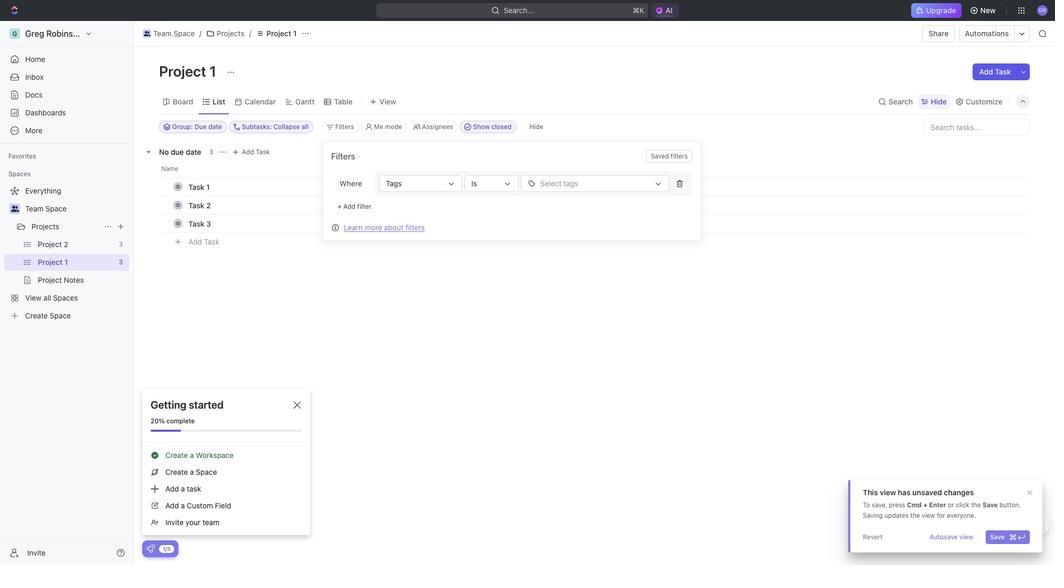 Task type: locate. For each thing, give the bounding box(es) containing it.
spaces
[[8, 170, 31, 178]]

0 horizontal spatial hide
[[530, 123, 544, 131]]

1 vertical spatial user group image
[[11, 206, 19, 212]]

a for workspace
[[190, 451, 194, 460]]

0 vertical spatial ‎task
[[189, 182, 204, 191]]

1 vertical spatial add task button
[[230, 146, 274, 159]]

+
[[338, 203, 342, 211], [924, 501, 928, 509]]

onboarding checklist button element
[[147, 545, 155, 553]]

0 vertical spatial add task button
[[973, 64, 1018, 80]]

0 vertical spatial team space link
[[140, 27, 197, 40]]

workspace
[[196, 451, 234, 460]]

team space
[[153, 29, 195, 38], [25, 204, 67, 213]]

learn
[[344, 223, 363, 232]]

team inside tree
[[25, 204, 43, 213]]

upgrade link
[[912, 3, 962, 18]]

add task
[[980, 67, 1011, 76], [242, 148, 270, 156], [189, 237, 220, 246]]

2 horizontal spatial add task button
[[973, 64, 1018, 80]]

1 horizontal spatial filters
[[406, 223, 425, 232]]

gantt link
[[293, 94, 315, 109]]

save down button.
[[990, 534, 1005, 541]]

1 horizontal spatial projects
[[217, 29, 245, 38]]

1 horizontal spatial hide
[[931, 97, 947, 106]]

add
[[980, 67, 993, 76], [242, 148, 254, 156], [343, 203, 356, 211], [189, 237, 202, 246], [165, 485, 179, 494], [165, 501, 179, 510]]

2 create from the top
[[165, 468, 188, 477]]

2 horizontal spatial filters
[[671, 152, 688, 160]]

1 vertical spatial +
[[924, 501, 928, 509]]

0 vertical spatial user group image
[[144, 31, 150, 36]]

the
[[972, 501, 981, 509], [911, 512, 920, 520]]

table
[[334, 97, 353, 106]]

0 horizontal spatial filters
[[331, 152, 355, 161]]

1 vertical spatial project 1
[[159, 62, 220, 80]]

add down task 3
[[189, 237, 202, 246]]

getting
[[151, 399, 187, 411]]

0 horizontal spatial projects link
[[32, 218, 100, 235]]

share
[[929, 29, 949, 38]]

view for this
[[880, 488, 896, 497]]

0 horizontal spatial +
[[338, 203, 342, 211]]

view
[[880, 488, 896, 497], [922, 512, 936, 520], [960, 534, 974, 541]]

1 horizontal spatial team
[[153, 29, 172, 38]]

0 vertical spatial space
[[174, 29, 195, 38]]

space inside tree
[[45, 204, 67, 213]]

Search tasks... text field
[[925, 119, 1030, 135]]

invite inside sidebar 'navigation'
[[27, 548, 46, 557]]

1 horizontal spatial invite
[[165, 518, 184, 527]]

tags
[[386, 179, 402, 188]]

updates
[[885, 512, 909, 520]]

0 vertical spatial hide
[[931, 97, 947, 106]]

view inside autosave view button
[[960, 534, 974, 541]]

‎task for ‎task 1
[[189, 182, 204, 191]]

add task button up ‎task 1 link
[[230, 146, 274, 159]]

1 vertical spatial hide
[[530, 123, 544, 131]]

0 horizontal spatial invite
[[27, 548, 46, 557]]

home
[[25, 55, 45, 64]]

‎task 2 link
[[186, 198, 341, 213]]

add left task
[[165, 485, 179, 494]]

add a custom field
[[165, 501, 231, 510]]

1
[[293, 29, 297, 38], [209, 62, 217, 80], [206, 182, 210, 191]]

inbox link
[[4, 69, 129, 86]]

0 vertical spatial create
[[165, 451, 188, 460]]

is button
[[465, 175, 519, 192]]

invite
[[165, 518, 184, 527], [27, 548, 46, 557]]

team
[[203, 518, 220, 527]]

1 vertical spatial save
[[990, 534, 1005, 541]]

2 vertical spatial view
[[960, 534, 974, 541]]

invite for invite
[[27, 548, 46, 557]]

add a task
[[165, 485, 201, 494]]

2 ‎task from the top
[[189, 201, 204, 210]]

projects
[[217, 29, 245, 38], [32, 222, 59, 231]]

project 1 link
[[253, 27, 299, 40]]

new
[[981, 6, 996, 15]]

0 vertical spatial add task
[[980, 67, 1011, 76]]

2 vertical spatial add task button
[[184, 236, 224, 248]]

‎task up ‎task 2
[[189, 182, 204, 191]]

3 inside task 3 link
[[206, 219, 211, 228]]

search button
[[875, 94, 916, 109]]

learn more about filters
[[344, 223, 425, 232]]

+ left filter at the left top of the page
[[338, 203, 342, 211]]

1 vertical spatial team space
[[25, 204, 67, 213]]

filters
[[335, 123, 354, 131]]

1 vertical spatial team space link
[[25, 201, 127, 217]]

projects link
[[204, 27, 247, 40], [32, 218, 100, 235]]

dashboards link
[[4, 104, 129, 121]]

project 1
[[267, 29, 297, 38], [159, 62, 220, 80]]

save inside this view has unsaved changes to save, press cmd + enter or click the save button. saving updates the view for everyone.
[[983, 501, 998, 509]]

hide inside hide dropdown button
[[931, 97, 947, 106]]

a up the create a space
[[190, 451, 194, 460]]

where
[[340, 179, 362, 188]]

1 horizontal spatial +
[[924, 501, 928, 509]]

0 horizontal spatial project
[[159, 62, 206, 80]]

1 vertical spatial add task
[[242, 148, 270, 156]]

add task up 'customize'
[[980, 67, 1011, 76]]

0 horizontal spatial project 1
[[159, 62, 220, 80]]

0 horizontal spatial team space link
[[25, 201, 127, 217]]

select
[[540, 179, 562, 188]]

+ add filter
[[338, 203, 372, 211]]

1 horizontal spatial the
[[972, 501, 981, 509]]

sidebar navigation
[[0, 21, 134, 566]]

a
[[190, 451, 194, 460], [190, 468, 194, 477], [181, 485, 185, 494], [181, 501, 185, 510]]

1 vertical spatial 3
[[206, 219, 211, 228]]

create
[[165, 451, 188, 460], [165, 468, 188, 477]]

1 horizontal spatial space
[[174, 29, 195, 38]]

team space link inside tree
[[25, 201, 127, 217]]

complete
[[167, 417, 195, 425]]

filters
[[331, 152, 355, 161], [671, 152, 688, 160], [406, 223, 425, 232]]

docs
[[25, 90, 43, 99]]

share button
[[923, 25, 955, 42]]

create up add a task
[[165, 468, 188, 477]]

1 vertical spatial the
[[911, 512, 920, 520]]

1 vertical spatial projects link
[[32, 218, 100, 235]]

autosave view button
[[926, 531, 978, 545]]

0 vertical spatial invite
[[165, 518, 184, 527]]

2 / from the left
[[249, 29, 251, 38]]

0 horizontal spatial projects
[[32, 222, 59, 231]]

3 right date
[[209, 148, 213, 156]]

1 horizontal spatial /
[[249, 29, 251, 38]]

0 horizontal spatial view
[[880, 488, 896, 497]]

the down cmd
[[911, 512, 920, 520]]

create a space
[[165, 468, 217, 477]]

team
[[153, 29, 172, 38], [25, 204, 43, 213]]

add task down task 3
[[189, 237, 220, 246]]

task down task 3
[[204, 237, 220, 246]]

20%
[[151, 417, 165, 425]]

‎task left 2
[[189, 201, 204, 210]]

1 create from the top
[[165, 451, 188, 460]]

0 horizontal spatial team space
[[25, 204, 67, 213]]

2 vertical spatial add task
[[189, 237, 220, 246]]

2 horizontal spatial add task
[[980, 67, 1011, 76]]

1 vertical spatial view
[[922, 512, 936, 520]]

save left button.
[[983, 501, 998, 509]]

0 vertical spatial projects
[[217, 29, 245, 38]]

2 horizontal spatial space
[[196, 468, 217, 477]]

0 vertical spatial project 1
[[267, 29, 297, 38]]

0 horizontal spatial add task button
[[184, 236, 224, 248]]

filters right the saved
[[671, 152, 688, 160]]

0 vertical spatial save
[[983, 501, 998, 509]]

1 vertical spatial space
[[45, 204, 67, 213]]

3
[[209, 148, 213, 156], [206, 219, 211, 228]]

1 horizontal spatial project
[[267, 29, 291, 38]]

task up 'customize'
[[995, 67, 1011, 76]]

0 horizontal spatial user group image
[[11, 206, 19, 212]]

a left task
[[181, 485, 185, 494]]

0 vertical spatial project
[[267, 29, 291, 38]]

1 vertical spatial invite
[[27, 548, 46, 557]]

invite your team
[[165, 518, 220, 527]]

saved
[[651, 152, 669, 160]]

getting started
[[151, 399, 224, 411]]

add task button up 'customize'
[[973, 64, 1018, 80]]

‎task for ‎task 2
[[189, 201, 204, 210]]

add task button down task 3
[[184, 236, 224, 248]]

0 horizontal spatial add task
[[189, 237, 220, 246]]

more
[[365, 223, 382, 232]]

dashboards
[[25, 108, 66, 117]]

a up task
[[190, 468, 194, 477]]

1 horizontal spatial projects link
[[204, 27, 247, 40]]

tree inside sidebar 'navigation'
[[4, 183, 129, 325]]

1 vertical spatial projects
[[32, 222, 59, 231]]

1 ‎task from the top
[[189, 182, 204, 191]]

add task up ‎task 1 link
[[242, 148, 270, 156]]

this
[[863, 488, 878, 497]]

no due date
[[159, 147, 201, 156]]

1 vertical spatial create
[[165, 468, 188, 477]]

view down the everyone.
[[960, 534, 974, 541]]

projects inside tree
[[32, 222, 59, 231]]

select tags
[[540, 179, 578, 188]]

1 horizontal spatial add task
[[242, 148, 270, 156]]

1 vertical spatial ‎task
[[189, 201, 204, 210]]

1 vertical spatial team
[[25, 204, 43, 213]]

user group image
[[144, 31, 150, 36], [11, 206, 19, 212]]

press
[[889, 501, 906, 509]]

0 horizontal spatial /
[[199, 29, 202, 38]]

saved filters
[[651, 152, 688, 160]]

task
[[995, 67, 1011, 76], [256, 148, 270, 156], [189, 219, 204, 228], [204, 237, 220, 246]]

3 down 2
[[206, 219, 211, 228]]

create up the create a space
[[165, 451, 188, 460]]

0 vertical spatial the
[[972, 501, 981, 509]]

0 horizontal spatial space
[[45, 204, 67, 213]]

0 vertical spatial projects link
[[204, 27, 247, 40]]

2 vertical spatial 1
[[206, 182, 210, 191]]

add up 'customize'
[[980, 67, 993, 76]]

+ right cmd
[[924, 501, 928, 509]]

0 horizontal spatial the
[[911, 512, 920, 520]]

0 vertical spatial view
[[880, 488, 896, 497]]

add left filter at the left top of the page
[[343, 203, 356, 211]]

tree
[[4, 183, 129, 325]]

the right click
[[972, 501, 981, 509]]

hide
[[931, 97, 947, 106], [530, 123, 544, 131]]

project
[[267, 29, 291, 38], [159, 62, 206, 80]]

filters right about in the top left of the page
[[406, 223, 425, 232]]

view left for
[[922, 512, 936, 520]]

1 horizontal spatial team space
[[153, 29, 195, 38]]

filters up where on the left
[[331, 152, 355, 161]]

1 horizontal spatial project 1
[[267, 29, 297, 38]]

tags button
[[379, 175, 463, 192]]

view up save,
[[880, 488, 896, 497]]

customize button
[[952, 94, 1006, 109]]

a down add a task
[[181, 501, 185, 510]]

this view has unsaved changes to save, press cmd + enter or click the save button. saving updates the view for everyone.
[[863, 488, 1021, 520]]

/
[[199, 29, 202, 38], [249, 29, 251, 38]]

0 horizontal spatial team
[[25, 204, 43, 213]]

filters button
[[322, 121, 359, 133]]

tree containing team space
[[4, 183, 129, 325]]

2 horizontal spatial view
[[960, 534, 974, 541]]

save
[[983, 501, 998, 509], [990, 534, 1005, 541]]



Task type: describe. For each thing, give the bounding box(es) containing it.
task down ‎task 2
[[189, 219, 204, 228]]

to
[[863, 501, 870, 509]]

task 3 link
[[186, 216, 341, 231]]

hide button
[[919, 94, 950, 109]]

gantt
[[295, 97, 315, 106]]

customize
[[966, 97, 1003, 106]]

list
[[213, 97, 225, 106]]

inbox
[[25, 72, 44, 81]]

⌘k
[[633, 6, 644, 15]]

hide button
[[525, 121, 548, 133]]

1/5
[[163, 546, 171, 552]]

select tags button
[[521, 175, 670, 192]]

your
[[186, 518, 201, 527]]

click
[[956, 501, 970, 509]]

create for create a workspace
[[165, 451, 188, 460]]

task
[[187, 485, 201, 494]]

favorites
[[8, 152, 36, 160]]

everyone.
[[947, 512, 976, 520]]

tags
[[564, 179, 578, 188]]

0 vertical spatial +
[[338, 203, 342, 211]]

upgrade
[[926, 6, 957, 15]]

0 vertical spatial team space
[[153, 29, 195, 38]]

task 3
[[189, 219, 211, 228]]

autosave view
[[930, 534, 974, 541]]

‎task 1
[[189, 182, 210, 191]]

a for custom
[[181, 501, 185, 510]]

unsaved
[[913, 488, 942, 497]]

new button
[[966, 2, 1002, 19]]

add up ‎task 1 link
[[242, 148, 254, 156]]

no
[[159, 147, 169, 156]]

1 horizontal spatial user group image
[[144, 31, 150, 36]]

hide inside hide button
[[530, 123, 544, 131]]

custom
[[187, 501, 213, 510]]

for
[[937, 512, 946, 520]]

a for task
[[181, 485, 185, 494]]

button.
[[1000, 501, 1021, 509]]

1 horizontal spatial view
[[922, 512, 936, 520]]

calendar link
[[243, 94, 276, 109]]

about
[[384, 223, 404, 232]]

invite for invite your team
[[165, 518, 184, 527]]

1 / from the left
[[199, 29, 202, 38]]

add down add a task
[[165, 501, 179, 510]]

team space inside tree
[[25, 204, 67, 213]]

user group image inside tree
[[11, 206, 19, 212]]

automations button
[[960, 26, 1015, 41]]

automations
[[965, 29, 1009, 38]]

task up ‎task 1 link
[[256, 148, 270, 156]]

assignees button
[[409, 121, 458, 133]]

field
[[215, 501, 231, 510]]

search...
[[504, 6, 534, 15]]

started
[[189, 399, 224, 411]]

table link
[[332, 94, 353, 109]]

date
[[186, 147, 201, 156]]

save button
[[986, 531, 1030, 545]]

board
[[173, 97, 193, 106]]

is
[[472, 179, 477, 188]]

close image
[[294, 402, 301, 409]]

create for create a space
[[165, 468, 188, 477]]

changes
[[944, 488, 974, 497]]

0 vertical spatial 3
[[209, 148, 213, 156]]

has
[[898, 488, 911, 497]]

save,
[[872, 501, 888, 509]]

or
[[948, 501, 954, 509]]

save inside button
[[990, 534, 1005, 541]]

learn more about filters link
[[344, 223, 425, 232]]

1 horizontal spatial team space link
[[140, 27, 197, 40]]

search
[[889, 97, 913, 106]]

1 vertical spatial project
[[159, 62, 206, 80]]

a for space
[[190, 468, 194, 477]]

list link
[[211, 94, 225, 109]]

cmd
[[907, 501, 922, 509]]

2 vertical spatial space
[[196, 468, 217, 477]]

board link
[[171, 94, 193, 109]]

due
[[171, 147, 184, 156]]

enter
[[930, 501, 947, 509]]

20% complete
[[151, 417, 195, 425]]

1 vertical spatial 1
[[209, 62, 217, 80]]

create a workspace
[[165, 451, 234, 460]]

docs link
[[4, 87, 129, 103]]

revert
[[863, 534, 883, 541]]

1 horizontal spatial add task button
[[230, 146, 274, 159]]

assignees
[[422, 123, 453, 131]]

2
[[206, 201, 211, 210]]

‎task 1 link
[[186, 179, 341, 195]]

autosave
[[930, 534, 958, 541]]

calendar
[[245, 97, 276, 106]]

onboarding checklist button image
[[147, 545, 155, 553]]

0 vertical spatial team
[[153, 29, 172, 38]]

saving
[[863, 512, 883, 520]]

favorites button
[[4, 150, 40, 163]]

0 vertical spatial 1
[[293, 29, 297, 38]]

+ inside this view has unsaved changes to save, press cmd + enter or click the save button. saving updates the view for everyone.
[[924, 501, 928, 509]]

projects link inside tree
[[32, 218, 100, 235]]

view for autosave
[[960, 534, 974, 541]]



Task type: vqa. For each thing, say whether or not it's contained in the screenshot.
the to the right
yes



